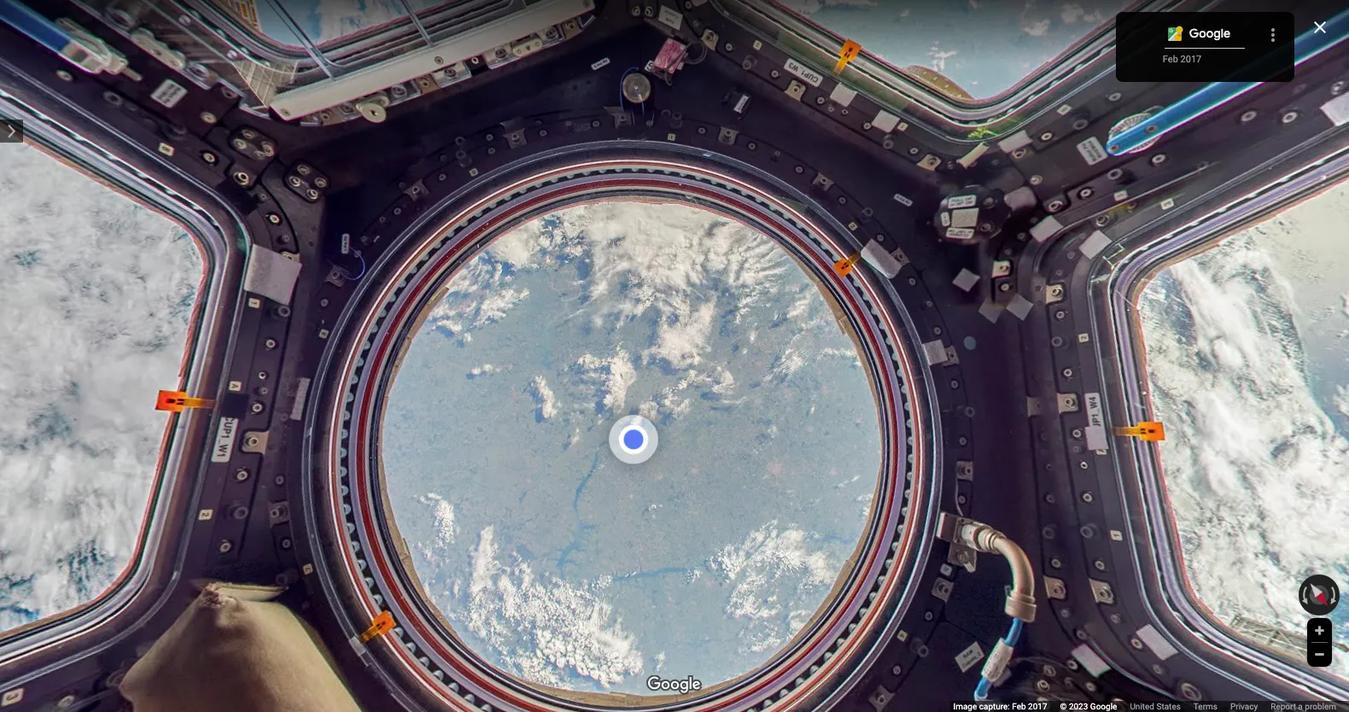 Task type: describe. For each thing, give the bounding box(es) containing it.
footer inside google maps element
[[954, 701, 1350, 712]]

google maps element
[[0, 0, 1350, 712]]

privacy
[[1231, 702, 1259, 712]]

united
[[1131, 702, 1155, 712]]

view google's profile image
[[1165, 24, 1186, 44]]

capture:
[[980, 702, 1010, 712]]

report a problem
[[1271, 702, 1337, 712]]

problem
[[1306, 702, 1337, 712]]

1 horizontal spatial feb
[[1163, 54, 1179, 65]]

image capture: feb 2017
[[954, 702, 1048, 712]]

zoom in image
[[1314, 624, 1327, 637]]

0 horizontal spatial google
[[1091, 702, 1118, 712]]

terms button
[[1194, 701, 1218, 712]]

google link
[[1190, 25, 1231, 41]]

image
[[954, 702, 978, 712]]

©
[[1061, 702, 1067, 712]]



Task type: vqa. For each thing, say whether or not it's contained in the screenshot.
for
no



Task type: locate. For each thing, give the bounding box(es) containing it.
states
[[1157, 702, 1181, 712]]

feb right capture:
[[1013, 702, 1027, 712]]

© 2023 google
[[1061, 702, 1118, 712]]

footer containing image capture: feb 2017
[[954, 701, 1350, 712]]

1 vertical spatial 2017
[[1029, 702, 1048, 712]]

1 horizontal spatial google
[[1190, 25, 1231, 41]]

0 vertical spatial feb
[[1163, 54, 1179, 65]]

terms
[[1194, 702, 1218, 712]]

report
[[1271, 702, 1297, 712]]

footer
[[954, 701, 1350, 712]]

2023
[[1069, 702, 1089, 712]]

feb 2017
[[1163, 54, 1202, 65]]

1 vertical spatial google
[[1091, 702, 1118, 712]]

zoom out image
[[1314, 648, 1327, 661]]

0 horizontal spatial 2017
[[1029, 702, 1048, 712]]

1 horizontal spatial 2017
[[1181, 54, 1202, 65]]

2017 inside footer
[[1029, 702, 1048, 712]]

feb down view google's profile image
[[1163, 54, 1179, 65]]

1 vertical spatial feb
[[1013, 702, 1027, 712]]

report a problem link
[[1271, 701, 1337, 712]]

google
[[1190, 25, 1231, 41], [1091, 702, 1118, 712]]

feb inside footer
[[1013, 702, 1027, 712]]

2017
[[1181, 54, 1202, 65], [1029, 702, 1048, 712]]

united states button
[[1131, 701, 1181, 712]]

google right view google's profile image
[[1190, 25, 1231, 41]]

2017 left ©
[[1029, 702, 1048, 712]]

0 vertical spatial google
[[1190, 25, 1231, 41]]

google right 2023
[[1091, 702, 1118, 712]]

feb
[[1163, 54, 1179, 65], [1013, 702, 1027, 712]]

a
[[1299, 702, 1303, 712]]

0 vertical spatial 2017
[[1181, 54, 1202, 65]]

0 horizontal spatial feb
[[1013, 702, 1027, 712]]

2017 down view google's profile image
[[1181, 54, 1202, 65]]

united states
[[1131, 702, 1181, 712]]

privacy button
[[1231, 701, 1259, 712]]



